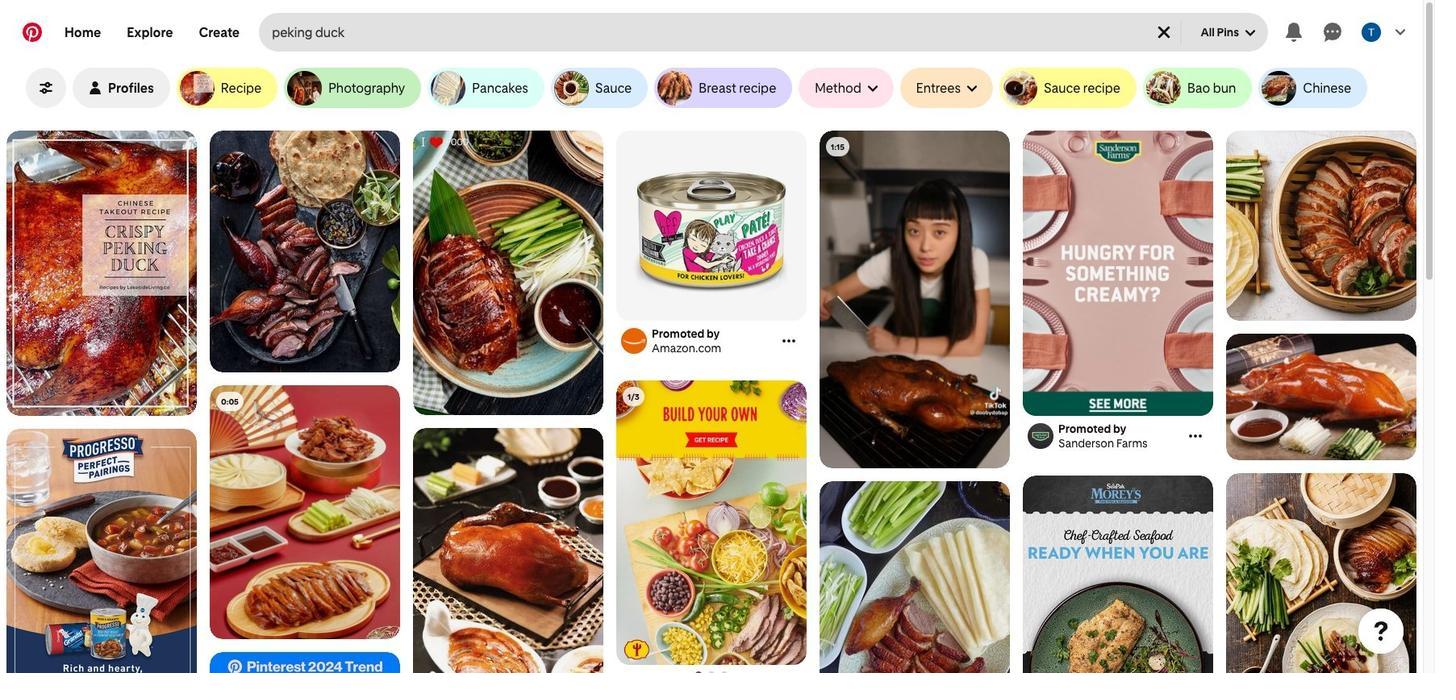 Task type: vqa. For each thing, say whether or not it's contained in the screenshot.
Transgender
no



Task type: locate. For each thing, give the bounding box(es) containing it.
this contains an image of: how to make peking duck image
[[820, 131, 1011, 469]]

Search text field
[[272, 13, 1142, 52]]

this contains an image of: try the easiest dinner recipe ever! image
[[210, 653, 400, 674]]

a burrito board?! oh yes you did. this sneaky play will quickly become a fan favorite. image
[[617, 381, 807, 666]]

list
[[0, 131, 1424, 674]]

this contains an image of: image
[[210, 386, 400, 640], [413, 429, 604, 674]]

person image
[[89, 82, 102, 94]]

arrow down image
[[868, 84, 878, 94]]

your hearty progresso soup could use a flaky, warm side. beef pot roast with country vegetables soup and pillsbury biscuits are a match made in heaven. image
[[6, 429, 197, 674]]

dropdown image
[[1246, 28, 1256, 38]]

0 horizontal spatial this contains an image of: image
[[210, 386, 400, 640]]

this contains an image of: step-by-step peking duck recipe and tips - all asia recipes image
[[1227, 334, 1417, 461]]



Task type: describe. For each thing, give the bounding box(es) containing it.
this contains an image of: peking duck, an easy home version (北京烤鸭) image
[[820, 482, 1011, 674]]

this contains an image of: crispy peking duck - chinese takeout copycat recipe image
[[6, 131, 197, 416]]

this contains an image of: how to make peking duck image
[[210, 131, 400, 373]]

filter image
[[40, 82, 52, 94]]

this contains an image of: ready when you are image
[[1023, 476, 1214, 674]]

this contains an image of: peking duck
(北京烤鸭, 北京烤鴨, beijing kao ya, beijing duck) image
[[413, 131, 604, 416]]

this contains: b.f.f. play - best feline friend paté lovers, aw yeah!, chicken, duck & turkey take a chance with chicken, duck & turkey, 2.8oz can (pack of 12) image
[[617, 131, 807, 321]]

1 horizontal spatial this contains an image of: image
[[413, 429, 604, 674]]

peking duck serving size by liskina-nora on @creativemarket image
[[1227, 474, 1417, 674]]

this contains an image of: how to reheat peking duck - i test 5 methods [pics] image
[[1227, 131, 1417, 321]]

arrow down image
[[968, 84, 977, 94]]

tara schultz image
[[1362, 23, 1382, 42]]



